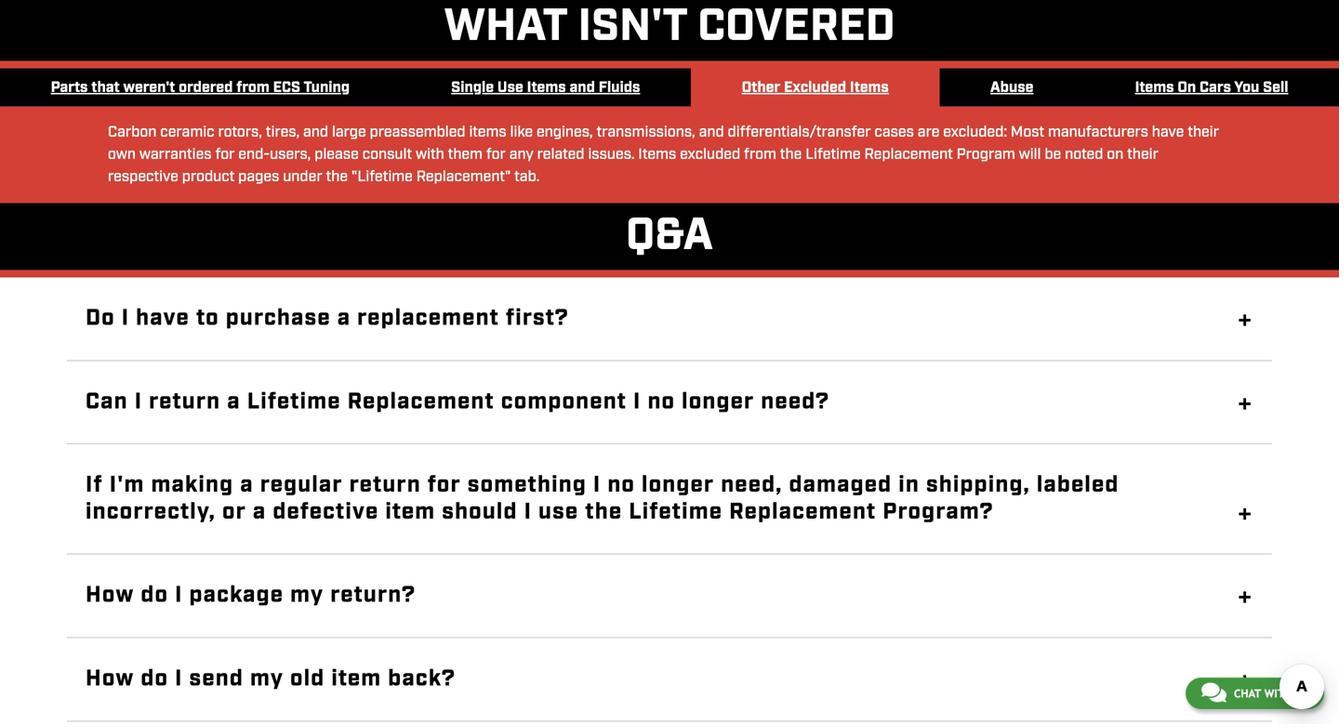 Task type: vqa. For each thing, say whether or not it's contained in the screenshot.
the bottommost no
yes



Task type: describe. For each thing, give the bounding box(es) containing it.
i right component
[[633, 387, 641, 417]]

back?
[[388, 665, 456, 694]]

0 horizontal spatial item
[[331, 665, 382, 694]]

from inside carbon ceramic rotors, tires, and large preassembled items like engines, transmissions, and differentials/transfer cases are excluded: most manufacturers have their own warranties for end-users, please consult with them for any related issues. items excluded from the lifetime replacement program will be noted on their respective product pages under the "lifetime replacement" tab.
[[744, 145, 777, 165]]

items on cars you sell
[[1135, 78, 1289, 98]]

use
[[538, 497, 579, 527]]

related
[[537, 145, 585, 165]]

first?
[[506, 304, 569, 333]]

1 vertical spatial replacement
[[347, 387, 495, 417]]

purchase
[[226, 304, 331, 333]]

how do i send my old item back?
[[86, 665, 456, 694]]

single
[[451, 78, 494, 98]]

can
[[86, 387, 128, 417]]

respective
[[108, 167, 178, 187]]

in
[[899, 471, 920, 500]]

1 vertical spatial with
[[1265, 687, 1292, 700]]

own
[[108, 145, 136, 165]]

fluids
[[599, 78, 640, 98]]

sell
[[1263, 78, 1289, 98]]

regular
[[260, 471, 343, 500]]

preassembled
[[370, 123, 466, 142]]

items on cars you sell button
[[1084, 68, 1339, 107]]

incorrectly,
[[86, 497, 216, 527]]

chat
[[1234, 687, 1261, 700]]

other
[[742, 78, 780, 98]]

for inside if i'm making a regular return for something i no longer need, damaged in shipping, labeled incorrectly, or a defective item should i use the lifetime replacement program?
[[428, 471, 461, 500]]

warranties
[[139, 145, 212, 165]]

issues.
[[588, 145, 635, 165]]

that
[[91, 78, 120, 98]]

noted
[[1065, 145, 1103, 165]]

how for how do i send my old item back?
[[86, 665, 134, 694]]

component
[[501, 387, 627, 417]]

2 horizontal spatial and
[[699, 123, 724, 142]]

1 vertical spatial their
[[1127, 145, 1159, 165]]

other excluded items button
[[691, 68, 940, 107]]

weren't
[[123, 78, 175, 98]]

single use items and fluids
[[451, 78, 640, 98]]

carbon ceramic rotors, tires, and large preassembled items like engines, transmissions, and differentials/transfer cases are excluded: most manufacturers have their own warranties for end-users, please consult with them for any related issues. items excluded from the lifetime replacement program will be noted on their respective product pages under the "lifetime replacement" tab.
[[108, 123, 1219, 187]]

how for how do i package my return?
[[86, 581, 134, 611]]

items left on
[[1135, 78, 1174, 98]]

other excluded items tab panel
[[108, 121, 1231, 188]]

can i return a lifetime replacement component i no longer need?
[[86, 387, 830, 417]]

under
[[283, 167, 322, 187]]

parts that weren't ordered from ecs tuning
[[51, 78, 350, 98]]

defective
[[273, 497, 379, 527]]

carbon
[[108, 123, 157, 142]]

on
[[1107, 145, 1124, 165]]

like
[[510, 123, 533, 142]]

0 horizontal spatial for
[[215, 145, 235, 165]]

0 vertical spatial their
[[1188, 123, 1219, 142]]

with inside carbon ceramic rotors, tires, and large preassembled items like engines, transmissions, and differentials/transfer cases are excluded: most manufacturers have their own warranties for end-users, please consult with them for any related issues. items excluded from the lifetime replacement program will be noted on their respective product pages under the "lifetime replacement" tab.
[[416, 145, 444, 165]]

end-
[[238, 145, 270, 165]]

package
[[189, 581, 284, 611]]

be
[[1045, 145, 1061, 165]]

if i'm making a regular return for something i no longer need, damaged in shipping, labeled incorrectly, or a defective item should i use the lifetime replacement program?
[[86, 471, 1119, 527]]

the inside if i'm making a regular return for something i no longer need, damaged in shipping, labeled incorrectly, or a defective item should i use the lifetime replacement program?
[[585, 497, 622, 527]]

users,
[[270, 145, 311, 165]]

longer inside if i'm making a regular return for something i no longer need, damaged in shipping, labeled incorrectly, or a defective item should i use the lifetime replacement program?
[[642, 471, 715, 500]]

items inside carbon ceramic rotors, tires, and large preassembled items like engines, transmissions, and differentials/transfer cases are excluded: most manufacturers have their own warranties for end-users, please consult with them for any related issues. items excluded from the lifetime replacement program will be noted on their respective product pages under the "lifetime replacement" tab.
[[638, 145, 676, 165]]

pages
[[238, 167, 279, 187]]

0 vertical spatial return
[[149, 387, 221, 417]]

i right use
[[593, 471, 601, 500]]

you
[[1235, 78, 1260, 98]]

need?
[[761, 387, 830, 417]]

tab.
[[514, 167, 540, 187]]

0 vertical spatial the
[[780, 145, 802, 165]]

1 vertical spatial the
[[326, 167, 348, 187]]

program
[[957, 145, 1015, 165]]

do for package
[[141, 581, 168, 611]]

i left use
[[524, 497, 532, 527]]

2 horizontal spatial for
[[486, 145, 506, 165]]

item inside if i'm making a regular return for something i no longer need, damaged in shipping, labeled incorrectly, or a defective item should i use the lifetime replacement program?
[[385, 497, 436, 527]]

use
[[498, 78, 523, 98]]

i right do
[[122, 304, 129, 333]]

my for send
[[250, 665, 284, 694]]

replacement inside if i'm making a regular return for something i no longer need, damaged in shipping, labeled incorrectly, or a defective item should i use the lifetime replacement program?
[[729, 497, 876, 527]]

lifetime inside carbon ceramic rotors, tires, and large preassembled items like engines, transmissions, and differentials/transfer cases are excluded: most manufacturers have their own warranties for end-users, please consult with them for any related issues. items excluded from the lifetime replacement program will be noted on their respective product pages under the "lifetime replacement" tab.
[[806, 145, 861, 165]]

no inside if i'm making a regular return for something i no longer need, damaged in shipping, labeled incorrectly, or a defective item should i use the lifetime replacement program?
[[608, 471, 635, 500]]

or
[[222, 497, 246, 527]]

differentials/transfer
[[728, 123, 871, 142]]

i right can
[[135, 387, 142, 417]]

tuning
[[304, 78, 350, 98]]

1 horizontal spatial no
[[648, 387, 675, 417]]

abuse
[[990, 78, 1034, 98]]

something
[[468, 471, 587, 500]]



Task type: locate. For each thing, give the bounding box(es) containing it.
1 vertical spatial have
[[136, 304, 190, 333]]

labeled
[[1037, 471, 1119, 500]]

most
[[1011, 123, 1045, 142]]

"lifetime
[[351, 167, 413, 187]]

their
[[1188, 123, 1219, 142], [1127, 145, 1159, 165]]

comments image
[[1202, 682, 1227, 704]]

replacement
[[357, 304, 499, 333]]

0 horizontal spatial the
[[326, 167, 348, 187]]

other excluded items
[[742, 78, 889, 98]]

i left 'package' at the bottom
[[175, 581, 183, 611]]

excluded
[[680, 145, 740, 165]]

longer left need,
[[642, 471, 715, 500]]

have down on
[[1152, 123, 1184, 142]]

0 vertical spatial how
[[86, 581, 134, 611]]

1 vertical spatial from
[[744, 145, 777, 165]]

ceramic
[[160, 123, 215, 142]]

for down items
[[486, 145, 506, 165]]

1 vertical spatial do
[[141, 665, 168, 694]]

shipping,
[[926, 471, 1030, 500]]

i'm
[[110, 471, 145, 500]]

the
[[780, 145, 802, 165], [326, 167, 348, 187], [585, 497, 622, 527]]

are
[[918, 123, 940, 142]]

1 horizontal spatial with
[[1265, 687, 1292, 700]]

a
[[337, 304, 351, 333], [227, 387, 241, 417], [240, 471, 254, 500], [253, 497, 266, 527]]

items
[[527, 78, 566, 98], [850, 78, 889, 98], [1135, 78, 1174, 98], [638, 145, 676, 165]]

0 vertical spatial have
[[1152, 123, 1184, 142]]

do left send
[[141, 665, 168, 694]]

ecs
[[273, 78, 300, 98]]

engines,
[[537, 123, 593, 142]]

to
[[196, 304, 219, 333]]

for left something
[[428, 471, 461, 500]]

1 horizontal spatial for
[[428, 471, 461, 500]]

1 horizontal spatial and
[[570, 78, 595, 98]]

2 vertical spatial replacement
[[729, 497, 876, 527]]

do
[[86, 304, 115, 333]]

making
[[151, 471, 234, 500]]

0 horizontal spatial and
[[303, 123, 328, 142]]

2 how from the top
[[86, 665, 134, 694]]

if
[[86, 471, 103, 500]]

with down preassembled
[[416, 145, 444, 165]]

for
[[215, 145, 235, 165], [486, 145, 506, 165], [428, 471, 461, 500]]

return right can
[[149, 387, 221, 417]]

product
[[182, 167, 235, 187]]

excluded
[[784, 78, 846, 98]]

and up please
[[303, 123, 328, 142]]

1 horizontal spatial from
[[744, 145, 777, 165]]

1 vertical spatial how
[[86, 665, 134, 694]]

0 horizontal spatial return
[[149, 387, 221, 417]]

i left send
[[175, 665, 183, 694]]

need,
[[721, 471, 783, 500]]

items down transmissions,
[[638, 145, 676, 165]]

manufacturers
[[1048, 123, 1149, 142]]

with left us
[[1265, 687, 1292, 700]]

2 horizontal spatial the
[[780, 145, 802, 165]]

0 vertical spatial my
[[290, 581, 324, 611]]

0 vertical spatial no
[[648, 387, 675, 417]]

my for package
[[290, 581, 324, 611]]

cars
[[1200, 78, 1231, 98]]

0 horizontal spatial from
[[236, 78, 269, 98]]

my left old
[[250, 665, 284, 694]]

q&a
[[626, 207, 713, 266]]

and inside button
[[570, 78, 595, 98]]

1 vertical spatial item
[[331, 665, 382, 694]]

replacement
[[864, 145, 953, 165], [347, 387, 495, 417], [729, 497, 876, 527]]

rotors,
[[218, 123, 262, 142]]

my left return?
[[290, 581, 324, 611]]

1 horizontal spatial the
[[585, 497, 622, 527]]

0 horizontal spatial no
[[608, 471, 635, 500]]

0 vertical spatial do
[[141, 581, 168, 611]]

should
[[442, 497, 518, 527]]

return?
[[330, 581, 416, 611]]

damaged
[[789, 471, 892, 500]]

lifetime
[[806, 145, 861, 165], [247, 387, 341, 417], [629, 497, 723, 527]]

item right old
[[331, 665, 382, 694]]

large
[[332, 123, 366, 142]]

and up 'excluded'
[[699, 123, 724, 142]]

2 vertical spatial the
[[585, 497, 622, 527]]

chat with us
[[1234, 687, 1309, 700]]

excluded:
[[943, 123, 1007, 142]]

have inside carbon ceramic rotors, tires, and large preassembled items like engines, transmissions, and differentials/transfer cases are excluded: most manufacturers have their own warranties for end-users, please consult with them for any related issues. items excluded from the lifetime replacement program will be noted on their respective product pages under the "lifetime replacement" tab.
[[1152, 123, 1184, 142]]

0 horizontal spatial have
[[136, 304, 190, 333]]

1 vertical spatial my
[[250, 665, 284, 694]]

return right regular at the bottom left
[[349, 471, 421, 500]]

parts that weren't ordered from ecs tuning button
[[0, 68, 400, 107]]

return
[[149, 387, 221, 417], [349, 471, 421, 500]]

have
[[1152, 123, 1184, 142], [136, 304, 190, 333]]

0 vertical spatial item
[[385, 497, 436, 527]]

tab list
[[0, 68, 1339, 107]]

do for send
[[141, 665, 168, 694]]

from left 'ecs'
[[236, 78, 269, 98]]

1 horizontal spatial item
[[385, 497, 436, 527]]

0 vertical spatial replacement
[[864, 145, 953, 165]]

1 vertical spatial lifetime
[[247, 387, 341, 417]]

1 horizontal spatial have
[[1152, 123, 1184, 142]]

their down items on cars you sell button at the right top of page
[[1188, 123, 1219, 142]]

abuse button
[[940, 68, 1084, 107]]

items
[[469, 123, 507, 142]]

do left 'package' at the bottom
[[141, 581, 168, 611]]

1 horizontal spatial my
[[290, 581, 324, 611]]

the down please
[[326, 167, 348, 187]]

us
[[1295, 687, 1309, 700]]

1 horizontal spatial return
[[349, 471, 421, 500]]

return inside if i'm making a regular return for something i no longer need, damaged in shipping, labeled incorrectly, or a defective item should i use the lifetime replacement program?
[[349, 471, 421, 500]]

items right use
[[527, 78, 566, 98]]

ordered
[[179, 78, 233, 98]]

1 how from the top
[[86, 581, 134, 611]]

0 vertical spatial with
[[416, 145, 444, 165]]

consult
[[362, 145, 412, 165]]

my
[[290, 581, 324, 611], [250, 665, 284, 694]]

item left should
[[385, 497, 436, 527]]

the right use
[[585, 497, 622, 527]]

i
[[122, 304, 129, 333], [135, 387, 142, 417], [633, 387, 641, 417], [593, 471, 601, 500], [524, 497, 532, 527], [175, 581, 183, 611], [175, 665, 183, 694]]

with
[[416, 145, 444, 165], [1265, 687, 1292, 700]]

2 horizontal spatial lifetime
[[806, 145, 861, 165]]

2 do from the top
[[141, 665, 168, 694]]

0 vertical spatial longer
[[682, 387, 755, 417]]

transmissions,
[[597, 123, 695, 142]]

chat with us link
[[1186, 678, 1324, 710]]

from
[[236, 78, 269, 98], [744, 145, 777, 165]]

lifetime inside if i'm making a regular return for something i no longer need, damaged in shipping, labeled incorrectly, or a defective item should i use the lifetime replacement program?
[[629, 497, 723, 527]]

2 vertical spatial lifetime
[[629, 497, 723, 527]]

on
[[1178, 78, 1196, 98]]

and left "fluids" on the left top
[[570, 78, 595, 98]]

have left to
[[136, 304, 190, 333]]

please
[[315, 145, 359, 165]]

parts
[[51, 78, 88, 98]]

0 horizontal spatial lifetime
[[247, 387, 341, 417]]

0 horizontal spatial their
[[1127, 145, 1159, 165]]

1 vertical spatial no
[[608, 471, 635, 500]]

1 horizontal spatial their
[[1188, 123, 1219, 142]]

single use items and fluids button
[[400, 68, 691, 107]]

old
[[290, 665, 325, 694]]

0 vertical spatial from
[[236, 78, 269, 98]]

1 vertical spatial longer
[[642, 471, 715, 500]]

replacement"
[[416, 167, 511, 187]]

from down the 'differentials/transfer'
[[744, 145, 777, 165]]

from inside button
[[236, 78, 269, 98]]

longer left need?
[[682, 387, 755, 417]]

0 vertical spatial lifetime
[[806, 145, 861, 165]]

how do i package my return?
[[86, 581, 416, 611]]

any
[[509, 145, 534, 165]]

their right on
[[1127, 145, 1159, 165]]

program?
[[883, 497, 994, 527]]

replacement inside carbon ceramic rotors, tires, and large preassembled items like engines, transmissions, and differentials/transfer cases are excluded: most manufacturers have their own warranties for end-users, please consult with them for any related issues. items excluded from the lifetime replacement program will be noted on their respective product pages under the "lifetime replacement" tab.
[[864, 145, 953, 165]]

tab list containing parts that weren't ordered from ecs tuning
[[0, 68, 1339, 107]]

1 vertical spatial return
[[349, 471, 421, 500]]

items up 'cases'
[[850, 78, 889, 98]]

do i have to purchase a replacement first?
[[86, 304, 569, 333]]

cases
[[875, 123, 914, 142]]

1 do from the top
[[141, 581, 168, 611]]

will
[[1019, 145, 1041, 165]]

for down rotors, in the left of the page
[[215, 145, 235, 165]]

1 horizontal spatial lifetime
[[629, 497, 723, 527]]

them
[[448, 145, 483, 165]]

send
[[189, 665, 244, 694]]

the down the 'differentials/transfer'
[[780, 145, 802, 165]]

0 horizontal spatial with
[[416, 145, 444, 165]]

0 horizontal spatial my
[[250, 665, 284, 694]]



